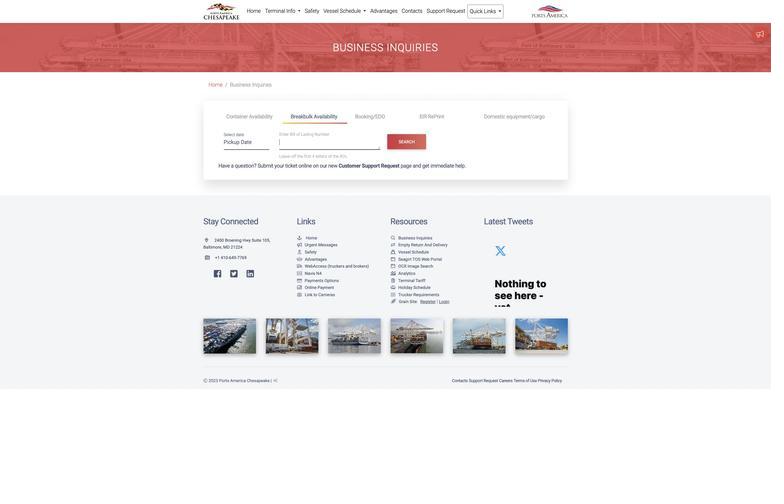 Task type: locate. For each thing, give the bounding box(es) containing it.
1 vertical spatial support
[[362, 163, 380, 169]]

1 vertical spatial safety
[[305, 250, 317, 255]]

2 horizontal spatial home link
[[297, 236, 317, 241]]

holiday schedule
[[399, 285, 431, 290]]

support request link
[[425, 5, 468, 18], [468, 375, 499, 387]]

anchor image
[[297, 236, 302, 241]]

0 vertical spatial vessel
[[324, 8, 339, 14]]

1 availability from the left
[[249, 114, 273, 120]]

availability up number
[[314, 114, 337, 120]]

and left get
[[413, 163, 421, 169]]

0 vertical spatial safety link
[[303, 5, 322, 18]]

1 horizontal spatial search
[[421, 264, 433, 269]]

map marker alt image
[[205, 239, 213, 243]]

0 vertical spatial |
[[437, 299, 438, 305]]

safety right info
[[305, 8, 319, 14]]

eir reprint link
[[412, 111, 476, 123]]

Select date text field
[[224, 137, 270, 150]]

online payment link
[[297, 285, 334, 290]]

payments options
[[305, 278, 339, 283]]

terminal info
[[265, 8, 297, 14]]

1 vertical spatial contacts
[[452, 379, 468, 383]]

online
[[305, 285, 317, 290]]

terminal inside the terminal info link
[[265, 8, 285, 14]]

0 horizontal spatial and
[[346, 264, 353, 269]]

enter bill of lading number
[[279, 132, 330, 137]]

0 vertical spatial inquiries
[[387, 41, 438, 54]]

privacy
[[538, 379, 551, 383]]

2 browser image from the top
[[391, 265, 396, 269]]

bells image
[[391, 286, 396, 290]]

1 horizontal spatial and
[[413, 163, 421, 169]]

request left careers
[[484, 379, 498, 383]]

of right letters
[[328, 154, 332, 159]]

0 horizontal spatial contacts link
[[400, 5, 425, 18]]

1 vertical spatial browser image
[[391, 265, 396, 269]]

1 vertical spatial business
[[230, 82, 251, 88]]

0 vertical spatial and
[[413, 163, 421, 169]]

new
[[328, 163, 338, 169]]

image
[[408, 264, 419, 269]]

links right the quick
[[484, 8, 496, 14]]

twitter square image
[[230, 270, 238, 278]]

1 vertical spatial safety link
[[297, 250, 317, 255]]

messages
[[318, 243, 338, 248]]

credit card front image
[[297, 286, 302, 290]]

1 horizontal spatial vessel schedule link
[[391, 250, 429, 255]]

1 browser image from the top
[[391, 258, 396, 262]]

web
[[422, 257, 430, 262]]

webaccess (truckers and brokers)
[[305, 264, 369, 269]]

credit card image
[[297, 279, 302, 283]]

terminal
[[265, 8, 285, 14], [399, 278, 415, 283]]

availability for breakbulk availability
[[314, 114, 337, 120]]

safety link right info
[[303, 5, 322, 18]]

2 vertical spatial support
[[469, 379, 483, 383]]

1 horizontal spatial of
[[328, 154, 332, 159]]

0 horizontal spatial the
[[297, 154, 303, 159]]

safety down urgent
[[305, 250, 317, 255]]

our
[[320, 163, 327, 169]]

domestic equipment/cargo link
[[476, 111, 553, 123]]

1 horizontal spatial vessel
[[399, 250, 411, 255]]

0 vertical spatial support request link
[[425, 5, 468, 18]]

21224
[[231, 245, 243, 250]]

urgent messages
[[305, 243, 338, 248]]

1 vertical spatial home link
[[209, 82, 223, 88]]

business
[[333, 41, 384, 54], [230, 82, 251, 88], [399, 236, 416, 241]]

broening
[[225, 238, 242, 243]]

bullhorn image
[[297, 244, 302, 248]]

list alt image
[[391, 293, 396, 297]]

delivery
[[433, 243, 448, 248]]

browser image inside seagirt tos web portal link
[[391, 258, 396, 262]]

file invoice image
[[391, 279, 396, 283]]

0 vertical spatial safety
[[305, 8, 319, 14]]

0 vertical spatial links
[[484, 8, 496, 14]]

1 horizontal spatial support request link
[[468, 375, 499, 387]]

of
[[296, 132, 300, 137], [328, 154, 332, 159], [526, 379, 529, 383]]

1 horizontal spatial availability
[[314, 114, 337, 120]]

2 horizontal spatial home
[[306, 236, 317, 241]]

0 horizontal spatial contacts
[[402, 8, 423, 14]]

1 horizontal spatial contacts link
[[452, 375, 468, 387]]

leave off the first 4 letters of the bol
[[279, 154, 348, 159]]

and
[[413, 163, 421, 169], [346, 264, 353, 269]]

request left "page"
[[381, 163, 400, 169]]

0 horizontal spatial home link
[[209, 82, 223, 88]]

1 horizontal spatial links
[[484, 8, 496, 14]]

contacts
[[402, 8, 423, 14], [452, 379, 468, 383]]

2 horizontal spatial support
[[469, 379, 483, 383]]

number
[[315, 132, 330, 137]]

410-
[[221, 256, 229, 260]]

home link
[[245, 5, 263, 18], [209, 82, 223, 88], [297, 236, 317, 241]]

0 vertical spatial search
[[399, 139, 415, 144]]

0 horizontal spatial vessel schedule
[[324, 8, 362, 14]]

ticket
[[285, 163, 297, 169]]

terminal for terminal info
[[265, 8, 285, 14]]

support request link left the quick
[[425, 5, 468, 18]]

1 vertical spatial vessel schedule
[[399, 250, 429, 255]]

2 availability from the left
[[314, 114, 337, 120]]

1 horizontal spatial terminal
[[399, 278, 415, 283]]

customer
[[339, 163, 361, 169]]

1 horizontal spatial contacts
[[452, 379, 468, 383]]

+1
[[215, 256, 220, 260]]

breakbulk
[[291, 114, 313, 120]]

availability right container
[[249, 114, 273, 120]]

0 horizontal spatial vessel schedule link
[[322, 5, 368, 18]]

urgent
[[305, 243, 317, 248]]

1 horizontal spatial business
[[333, 41, 384, 54]]

browser image down ship image
[[391, 258, 396, 262]]

payments
[[305, 278, 324, 283]]

home
[[247, 8, 261, 14], [209, 82, 223, 88], [306, 236, 317, 241]]

grain
[[399, 300, 409, 305]]

0 vertical spatial business
[[333, 41, 384, 54]]

1 vertical spatial support request link
[[468, 375, 499, 387]]

stay
[[203, 217, 219, 227]]

holiday
[[399, 285, 413, 290]]

| left 'login'
[[437, 299, 438, 305]]

ports
[[219, 379, 229, 383]]

1 horizontal spatial support
[[427, 8, 445, 14]]

1 vertical spatial vessel
[[399, 250, 411, 255]]

vessel schedule
[[324, 8, 362, 14], [399, 250, 429, 255]]

7769
[[237, 256, 247, 260]]

1 vertical spatial home
[[209, 82, 223, 88]]

0 vertical spatial request
[[447, 8, 465, 14]]

0 horizontal spatial terminal
[[265, 8, 285, 14]]

2 vertical spatial business
[[399, 236, 416, 241]]

latest tweets
[[484, 217, 533, 227]]

0 horizontal spatial links
[[297, 217, 316, 227]]

1 horizontal spatial request
[[447, 8, 465, 14]]

2 vertical spatial business inquiries
[[399, 236, 433, 241]]

request left the quick
[[447, 8, 465, 14]]

search up "page"
[[399, 139, 415, 144]]

0 vertical spatial terminal
[[265, 8, 285, 14]]

container availability link
[[219, 111, 283, 123]]

2 vertical spatial request
[[484, 379, 498, 383]]

support
[[427, 8, 445, 14], [362, 163, 380, 169], [469, 379, 483, 383]]

safety link
[[303, 5, 322, 18], [297, 250, 317, 255]]

eir reprint
[[420, 114, 444, 120]]

0 horizontal spatial support request link
[[425, 5, 468, 18]]

empty return and delivery link
[[391, 243, 448, 248]]

domestic equipment/cargo
[[484, 114, 545, 120]]

1 vertical spatial of
[[328, 154, 332, 159]]

0 vertical spatial advantages link
[[368, 5, 400, 18]]

2 vertical spatial inquiries
[[417, 236, 433, 241]]

0 horizontal spatial advantages link
[[297, 257, 327, 262]]

browser image up analytics image
[[391, 265, 396, 269]]

trucker requirements link
[[391, 293, 440, 297]]

1 horizontal spatial advantages link
[[368, 5, 400, 18]]

2 horizontal spatial request
[[484, 379, 498, 383]]

1 vertical spatial advantages link
[[297, 257, 327, 262]]

your
[[275, 163, 284, 169]]

terminal left info
[[265, 8, 285, 14]]

2400 broening hwy suite 105, baltimore, md 21224 link
[[203, 238, 270, 250]]

reprint
[[428, 114, 444, 120]]

advantages
[[371, 8, 398, 14], [305, 257, 327, 262]]

1 horizontal spatial vessel schedule
[[399, 250, 429, 255]]

browser image for ocr
[[391, 265, 396, 269]]

options
[[325, 278, 339, 283]]

safety link for the terminal info link
[[303, 5, 322, 18]]

1 vertical spatial request
[[381, 163, 400, 169]]

0 horizontal spatial advantages
[[305, 257, 327, 262]]

0 vertical spatial advantages
[[371, 8, 398, 14]]

1 vertical spatial links
[[297, 217, 316, 227]]

1 the from the left
[[297, 154, 303, 159]]

select date
[[224, 132, 244, 137]]

1 horizontal spatial |
[[437, 299, 438, 305]]

+1 410-649-7769
[[215, 256, 247, 260]]

1 vertical spatial terminal
[[399, 278, 415, 283]]

0 horizontal spatial home
[[209, 82, 223, 88]]

browser image
[[391, 258, 396, 262], [391, 265, 396, 269]]

home link for the terminal info link
[[245, 5, 263, 18]]

1 horizontal spatial home
[[247, 8, 261, 14]]

browser image inside ocr image search link
[[391, 265, 396, 269]]

1 vertical spatial business inquiries
[[230, 82, 272, 88]]

and left brokers)
[[346, 264, 353, 269]]

of left use
[[526, 379, 529, 383]]

the
[[297, 154, 303, 159], [333, 154, 339, 159]]

schedule for holiday schedule 'link'
[[414, 285, 431, 290]]

0 horizontal spatial of
[[296, 132, 300, 137]]

contacts support request careers terms of use privacy policy
[[452, 379, 562, 383]]

| left sign in image
[[271, 379, 272, 383]]

0 vertical spatial home
[[247, 8, 261, 14]]

search down web
[[421, 264, 433, 269]]

ship image
[[391, 251, 396, 255]]

1 vertical spatial vessel schedule link
[[391, 250, 429, 255]]

support request link left careers
[[468, 375, 499, 387]]

of right bill
[[296, 132, 300, 137]]

ocr image search
[[399, 264, 433, 269]]

0 vertical spatial contacts
[[402, 8, 423, 14]]

1 vertical spatial schedule
[[412, 250, 429, 255]]

terminal down analytics
[[399, 278, 415, 283]]

links up anchor icon
[[297, 217, 316, 227]]

2 vertical spatial of
[[526, 379, 529, 383]]

the right off
[[297, 154, 303, 159]]

availability
[[249, 114, 273, 120], [314, 114, 337, 120]]

the left bol
[[333, 154, 339, 159]]

1 horizontal spatial the
[[333, 154, 339, 159]]

2 vertical spatial home link
[[297, 236, 317, 241]]

2 horizontal spatial of
[[526, 379, 529, 383]]

tos
[[413, 257, 421, 262]]

search
[[399, 139, 415, 144], [421, 264, 433, 269]]

2 vertical spatial schedule
[[414, 285, 431, 290]]

1 vertical spatial |
[[271, 379, 272, 383]]

safety link down urgent
[[297, 250, 317, 255]]

0 vertical spatial browser image
[[391, 258, 396, 262]]

hwy
[[243, 238, 251, 243]]

0 horizontal spatial search
[[399, 139, 415, 144]]

2 vertical spatial home
[[306, 236, 317, 241]]

1 horizontal spatial home link
[[245, 5, 263, 18]]

availability for container availability
[[249, 114, 273, 120]]

brokers)
[[354, 264, 369, 269]]

0 vertical spatial contacts link
[[400, 5, 425, 18]]

2 horizontal spatial business
[[399, 236, 416, 241]]



Task type: describe. For each thing, give the bounding box(es) containing it.
trucker requirements
[[399, 293, 440, 297]]

empty return and delivery
[[399, 243, 448, 248]]

urgent messages link
[[297, 243, 338, 248]]

phone office image
[[205, 256, 215, 260]]

Enter Bill of Lading Number text field
[[279, 139, 381, 150]]

terminal tariff
[[399, 278, 426, 283]]

home link for urgent messages 'link'
[[297, 236, 317, 241]]

careers
[[499, 379, 513, 383]]

0 vertical spatial of
[[296, 132, 300, 137]]

0 vertical spatial vessel schedule
[[324, 8, 362, 14]]

to
[[314, 293, 317, 297]]

home for the middle home link
[[209, 82, 223, 88]]

ocr
[[399, 264, 407, 269]]

container storage image
[[297, 272, 302, 276]]

return
[[411, 243, 424, 248]]

privacy policy link
[[538, 375, 563, 387]]

+1 410-649-7769 link
[[203, 256, 247, 260]]

2 the from the left
[[333, 154, 339, 159]]

on
[[313, 163, 319, 169]]

contacts for contacts
[[402, 8, 423, 14]]

select
[[224, 132, 235, 137]]

1 vertical spatial and
[[346, 264, 353, 269]]

2400 broening hwy suite 105, baltimore, md 21224
[[203, 238, 270, 250]]

seagirt tos web portal link
[[391, 257, 442, 262]]

facebook square image
[[214, 270, 221, 278]]

portal
[[431, 257, 442, 262]]

quick links
[[470, 8, 498, 14]]

truck container image
[[297, 265, 302, 269]]

terms of use link
[[513, 375, 538, 387]]

wheat image
[[391, 300, 397, 304]]

0 horizontal spatial |
[[271, 379, 272, 383]]

analytics image
[[391, 272, 396, 276]]

immediate
[[431, 163, 454, 169]]

domestic
[[484, 114, 505, 120]]

1 vertical spatial advantages
[[305, 257, 327, 262]]

terminal tariff link
[[391, 278, 426, 283]]

2023
[[209, 379, 218, 383]]

seagirt tos web portal
[[399, 257, 442, 262]]

1 vertical spatial inquiries
[[252, 82, 272, 88]]

payment
[[318, 285, 334, 290]]

0 vertical spatial business inquiries
[[333, 41, 438, 54]]

quick links link
[[468, 5, 504, 18]]

analytics
[[399, 271, 416, 276]]

2023 ports america chesapeake |
[[208, 379, 273, 383]]

chesapeake
[[247, 379, 270, 383]]

date
[[236, 132, 244, 137]]

safety link for urgent messages 'link'
[[297, 250, 317, 255]]

1 vertical spatial contacts link
[[452, 375, 468, 387]]

a
[[231, 163, 234, 169]]

bol
[[340, 154, 348, 159]]

sign in image
[[273, 379, 277, 383]]

md
[[223, 245, 230, 250]]

exchange image
[[391, 244, 396, 248]]

baltimore,
[[203, 245, 222, 250]]

ocr image search link
[[391, 264, 433, 269]]

4
[[312, 154, 315, 159]]

link
[[305, 293, 313, 297]]

have a question? submit your ticket online on our new customer support request page and get immediate help.
[[219, 163, 466, 169]]

1 vertical spatial search
[[421, 264, 433, 269]]

login
[[439, 300, 450, 305]]

1 horizontal spatial advantages
[[371, 8, 398, 14]]

use
[[530, 379, 537, 383]]

0 horizontal spatial support
[[362, 163, 380, 169]]

holiday schedule link
[[391, 285, 431, 290]]

enter
[[279, 132, 289, 137]]

booking/edo
[[355, 114, 385, 120]]

breakbulk availability
[[291, 114, 337, 120]]

camera image
[[297, 293, 302, 297]]

link to cameras
[[305, 293, 335, 297]]

2 safety from the top
[[305, 250, 317, 255]]

page
[[401, 163, 412, 169]]

bill
[[290, 132, 295, 137]]

online
[[299, 163, 312, 169]]

link to cameras link
[[297, 293, 335, 297]]

schedule for rightmost vessel schedule link
[[412, 250, 429, 255]]

home for home link for the terminal info link
[[247, 8, 261, 14]]

0 horizontal spatial business
[[230, 82, 251, 88]]

payments options link
[[297, 278, 339, 283]]

off
[[291, 154, 296, 159]]

empty
[[399, 243, 410, 248]]

register
[[420, 300, 436, 305]]

linkedin image
[[247, 270, 254, 278]]

terminal info link
[[263, 5, 303, 18]]

0 vertical spatial schedule
[[340, 8, 361, 14]]

seagirt
[[399, 257, 412, 262]]

careers link
[[499, 375, 513, 387]]

terminal for terminal tariff
[[399, 278, 415, 283]]

search image
[[391, 236, 396, 241]]

hand receiving image
[[297, 258, 302, 262]]

booking/edo link
[[347, 111, 412, 123]]

user hard hat image
[[297, 251, 302, 255]]

site:
[[410, 300, 418, 305]]

requirements
[[414, 293, 440, 297]]

webaccess
[[305, 264, 327, 269]]

eir
[[420, 114, 427, 120]]

search inside button
[[399, 139, 415, 144]]

webaccess (truckers and brokers) link
[[297, 264, 369, 269]]

copyright image
[[203, 379, 208, 383]]

browser image for seagirt
[[391, 258, 396, 262]]

0 horizontal spatial request
[[381, 163, 400, 169]]

lading
[[301, 132, 314, 137]]

cameras
[[318, 293, 335, 297]]

(truckers
[[328, 264, 345, 269]]

649-
[[229, 256, 237, 260]]

leave
[[279, 154, 290, 159]]

contacts for contacts support request careers terms of use privacy policy
[[452, 379, 468, 383]]

105,
[[262, 238, 270, 243]]

0 horizontal spatial vessel
[[324, 8, 339, 14]]

tariff
[[416, 278, 426, 283]]

breakbulk availability link
[[283, 111, 347, 124]]

n4
[[316, 271, 322, 276]]

quick
[[470, 8, 483, 14]]

get
[[422, 163, 430, 169]]

connected
[[220, 217, 258, 227]]

equipment/cargo
[[507, 114, 545, 120]]

0 vertical spatial support
[[427, 8, 445, 14]]

register link
[[419, 300, 436, 305]]

search button
[[388, 134, 426, 150]]

america
[[230, 379, 246, 383]]

latest
[[484, 217, 506, 227]]

letters
[[316, 154, 327, 159]]

1 safety from the top
[[305, 8, 319, 14]]

submit
[[258, 163, 273, 169]]



Task type: vqa. For each thing, say whether or not it's contained in the screenshot.
9/29/2023
no



